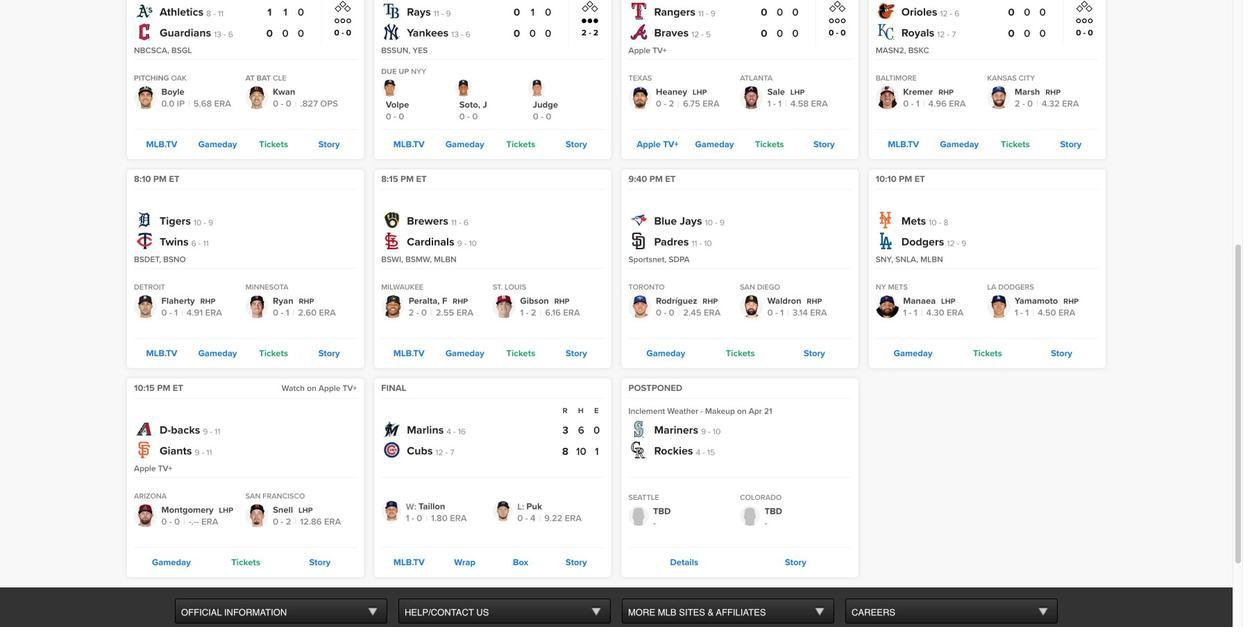 Task type: locate. For each thing, give the bounding box(es) containing it.
brewers image
[[384, 212, 400, 228]]

2 no runners on base image from the left
[[829, 1, 846, 13]]

d backs image
[[136, 421, 153, 438]]

puk image
[[493, 501, 513, 521]]

1 horizontal spatial 0 outs image
[[1077, 18, 1094, 24]]

taillon image
[[381, 501, 402, 521]]

no runners on base image
[[335, 1, 351, 13], [829, 1, 846, 13], [1077, 1, 1094, 13]]

no runners on base image for marsh icon
[[1077, 1, 1094, 13]]

rays image
[[384, 3, 400, 19]]

peralta, f image
[[381, 295, 404, 318]]

judge image
[[529, 80, 545, 96]]

twins image
[[136, 233, 153, 249]]

0 outs image
[[334, 18, 352, 24]]

2 horizontal spatial no runners on base image
[[1077, 1, 1094, 13]]

2 0 outs image from the left
[[1077, 18, 1094, 24]]

1 no runners on base image from the left
[[335, 1, 351, 13]]

marlins image
[[384, 421, 400, 438]]

giants image
[[136, 442, 153, 458]]

0 horizontal spatial no runners on base image
[[335, 1, 351, 13]]

0 outs image for no runners on base image related to marsh icon
[[1077, 18, 1094, 24]]

gibson image
[[493, 295, 516, 318]]

mariners image
[[631, 421, 648, 438]]

yamamoto image
[[988, 295, 1011, 318]]

0 outs image for sale icon no runners on base image
[[829, 18, 846, 24]]

no runners on base image for sale icon
[[829, 1, 846, 13]]

0 horizontal spatial 0 outs image
[[829, 18, 846, 24]]

rodríguez image
[[629, 295, 652, 318]]

snell image
[[246, 504, 269, 527]]

3 outs image
[[582, 18, 599, 24]]

orioles image
[[878, 3, 895, 19]]

no runners on base image for kwan icon on the left top of page
[[335, 1, 351, 13]]

waldron image
[[740, 295, 763, 318]]

braves image
[[631, 24, 648, 40]]

1 horizontal spatial no runners on base image
[[829, 1, 846, 13]]

0 outs image
[[829, 18, 846, 24], [1077, 18, 1094, 24]]

mets image
[[878, 212, 895, 228]]

1 0 outs image from the left
[[829, 18, 846, 24]]

montgomery image
[[134, 504, 157, 527]]

3 no runners on base image from the left
[[1077, 1, 1094, 13]]

dodgers image
[[878, 233, 895, 249]]

cardinals image
[[384, 233, 400, 249]]

guardians image
[[136, 24, 153, 40]]



Task type: describe. For each thing, give the bounding box(es) containing it.
marsh image
[[988, 86, 1011, 109]]

ryan image
[[246, 295, 269, 318]]

kremer image
[[876, 86, 899, 109]]

rangers image
[[631, 3, 648, 19]]

heaney image
[[629, 86, 652, 109]]

volpe image
[[381, 80, 398, 96]]

blue jays image
[[631, 212, 648, 228]]

royals image
[[878, 24, 895, 40]]

kwan image
[[246, 86, 269, 109]]

yankees image
[[384, 24, 400, 40]]

no runners on base image
[[582, 1, 599, 13]]

manaea image
[[876, 295, 899, 318]]

rockies image
[[631, 442, 648, 458]]

flaherty image
[[134, 295, 157, 318]]

tigers image
[[136, 212, 153, 228]]

athletics image
[[136, 3, 153, 19]]

boyle image
[[134, 86, 157, 109]]

padres image
[[631, 233, 648, 249]]

soto, j image
[[455, 80, 472, 96]]

cubs image
[[384, 442, 400, 458]]

sale image
[[740, 86, 763, 109]]



Task type: vqa. For each thing, say whether or not it's contained in the screenshot.
Rays image
yes



